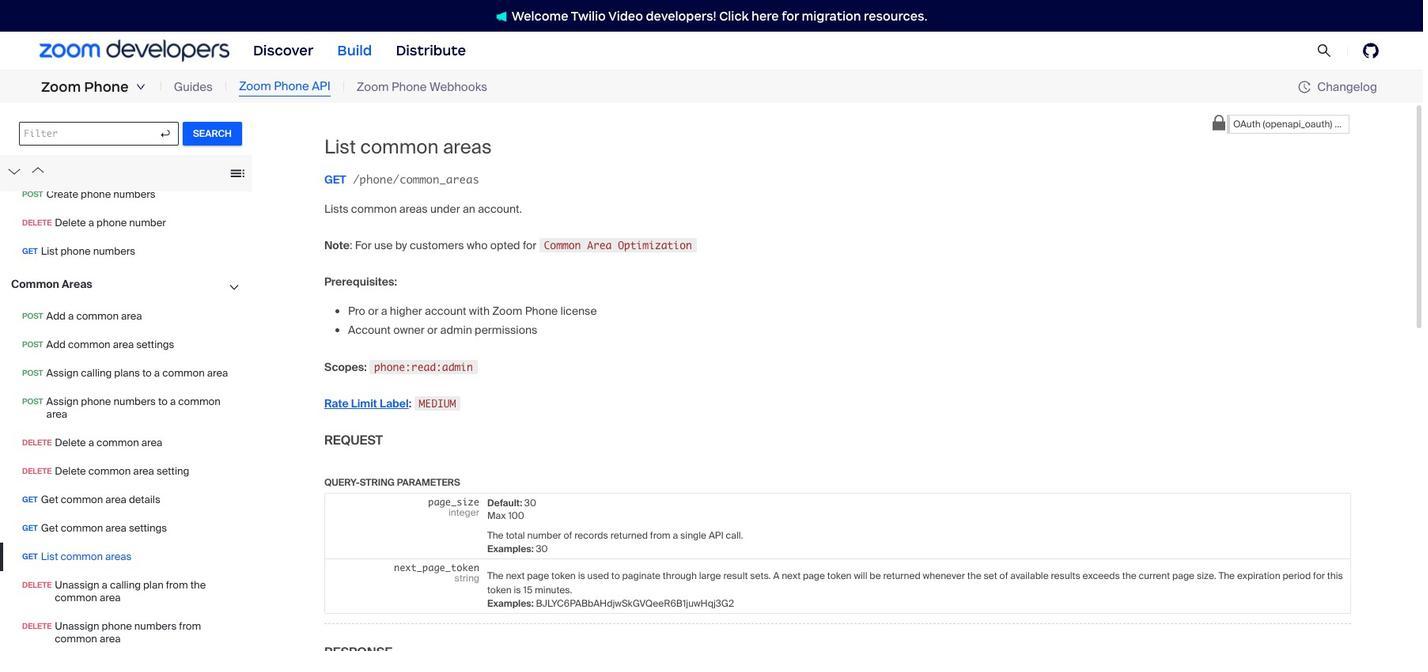 Task type: vqa. For each thing, say whether or not it's contained in the screenshot.
second Phone from right
yes



Task type: locate. For each thing, give the bounding box(es) containing it.
2 phone from the left
[[274, 79, 309, 94]]

1 horizontal spatial phone
[[274, 79, 309, 94]]

0 horizontal spatial zoom
[[41, 78, 81, 96]]

string
[[360, 476, 395, 489]]

1 horizontal spatial zoom
[[239, 79, 271, 94]]

resources.
[[864, 8, 928, 23]]

developers!
[[646, 8, 717, 23]]

welcome twilio video developers! click here for migration resources.
[[512, 8, 928, 23]]

changelog
[[1318, 79, 1378, 95]]

0 horizontal spatial phone
[[84, 78, 129, 96]]

history image
[[1299, 81, 1318, 93], [1299, 81, 1311, 93]]

phone for zoom phone
[[84, 78, 129, 96]]

phone left webhooks
[[392, 79, 427, 95]]

twilio
[[571, 8, 606, 23]]

guides
[[174, 79, 213, 95]]

zoom inside "link"
[[357, 79, 389, 95]]

github image
[[1364, 43, 1379, 59], [1364, 43, 1379, 59]]

zoom
[[41, 78, 81, 96], [239, 79, 271, 94], [357, 79, 389, 95]]

1 zoom from the left
[[41, 78, 81, 96]]

webhooks
[[430, 79, 488, 95]]

query-
[[324, 476, 360, 489]]

changelog link
[[1299, 79, 1378, 95]]

1 phone from the left
[[84, 78, 129, 96]]

3 zoom from the left
[[357, 79, 389, 95]]

phone
[[84, 78, 129, 96], [274, 79, 309, 94], [392, 79, 427, 95]]

2 horizontal spatial zoom
[[357, 79, 389, 95]]

3 phone from the left
[[392, 79, 427, 95]]

zoom for zoom phone api
[[239, 79, 271, 94]]

search image
[[1318, 43, 1332, 58]]

phone inside "link"
[[392, 79, 427, 95]]

2 zoom from the left
[[239, 79, 271, 94]]

notification image
[[496, 11, 512, 22], [496, 11, 507, 22]]

query-string parameters
[[324, 476, 460, 489]]

phone left down icon
[[84, 78, 129, 96]]

history image down search icon
[[1299, 81, 1318, 93]]

welcome
[[512, 8, 569, 23]]

for
[[782, 8, 799, 23]]

2 horizontal spatial phone
[[392, 79, 427, 95]]

down image
[[136, 82, 145, 92]]

history image left "changelog"
[[1299, 81, 1311, 93]]

phone left api at the top
[[274, 79, 309, 94]]

video
[[609, 8, 643, 23]]

phone for zoom phone webhooks
[[392, 79, 427, 95]]



Task type: describe. For each thing, give the bounding box(es) containing it.
request
[[324, 432, 383, 448]]

zoom phone webhooks link
[[357, 78, 488, 96]]

zoom phone api link
[[239, 78, 331, 96]]

migration
[[802, 8, 861, 23]]

click
[[720, 8, 749, 23]]

zoom phone webhooks
[[357, 79, 488, 95]]

here
[[752, 8, 779, 23]]

zoom developer logo image
[[40, 40, 229, 61]]

welcome twilio video developers! click here for migration resources. link
[[480, 8, 944, 24]]

search image
[[1318, 43, 1332, 58]]

api
[[312, 79, 331, 94]]

guides link
[[174, 78, 213, 96]]

zoom for zoom phone webhooks
[[357, 79, 389, 95]]

zoom phone
[[41, 78, 129, 96]]

zoom for zoom phone
[[41, 78, 81, 96]]

zoom phone api
[[239, 79, 331, 94]]

phone for zoom phone api
[[274, 79, 309, 94]]

parameters
[[397, 476, 460, 489]]



